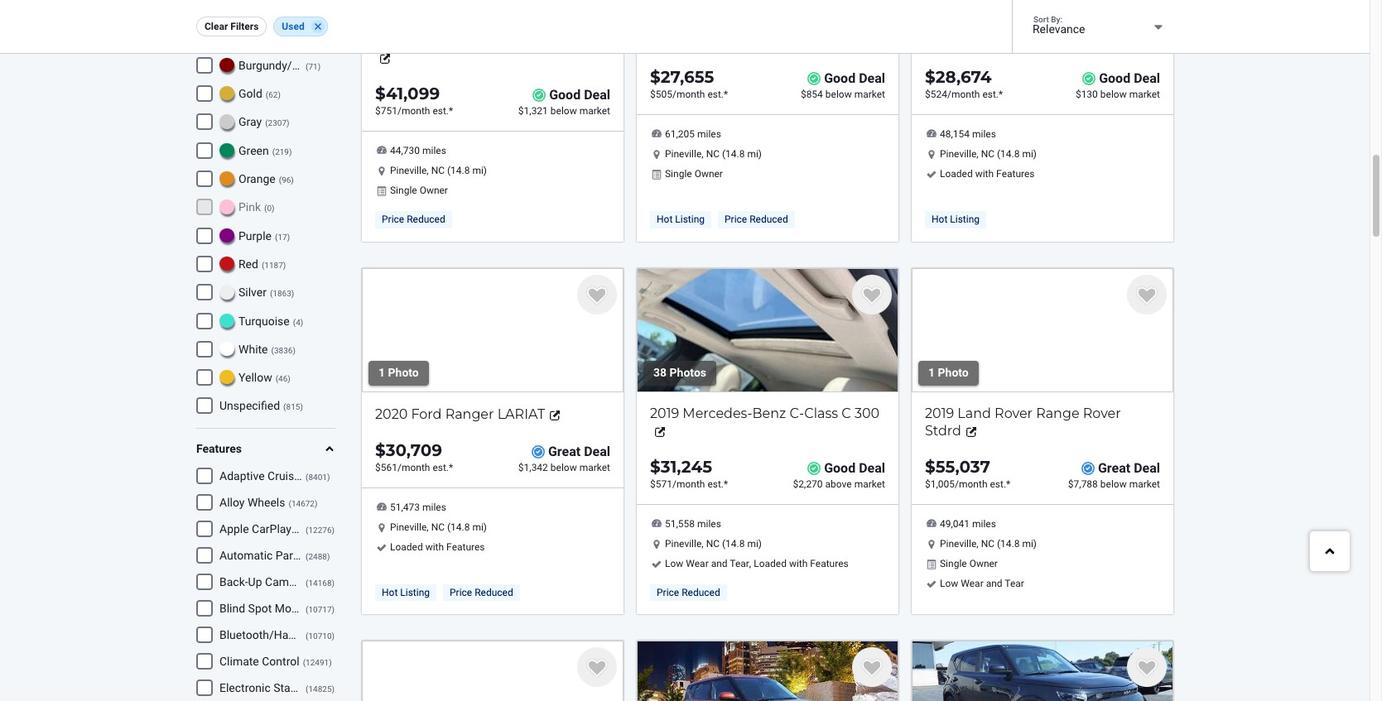 Task type: describe. For each thing, give the bounding box(es) containing it.
( 4 )
[[293, 318, 303, 327]]

) for ( 87 )
[[287, 34, 290, 43]]

( inside climate control ( 12491 )
[[303, 659, 306, 668]]

571
[[656, 478, 672, 490]]

pineville , nc ( 14.8 mi) for 31,245
[[665, 538, 762, 550]]

gray
[[238, 115, 262, 129]]

monitor
[[275, 602, 315, 616]]

great for 55,037
[[1098, 460, 1130, 476]]

561
[[381, 462, 397, 473]]

auto
[[339, 523, 364, 536]]

nc for 31,245
[[706, 538, 720, 550]]

41,099
[[386, 83, 440, 103]]

orange
[[238, 172, 276, 186]]

( 12276 )
[[306, 526, 335, 535]]

4
[[296, 318, 300, 327]]

61,205 miles
[[665, 129, 721, 140]]

) for ( 10717 )
[[332, 606, 335, 615]]

clear
[[205, 21, 228, 32]]

purple
[[238, 229, 272, 242]]

low wear and tear
[[940, 578, 1024, 589]]

219
[[275, 147, 289, 156]]

santa
[[1021, 33, 1059, 49]]

nc for 30,709
[[431, 521, 445, 533]]

) for ( 17 )
[[287, 232, 290, 242]]

) inside unspecified ( 815 )
[[300, 403, 303, 412]]

) inside back-up camera ( 14168 )
[[332, 579, 335, 588]]

2021 cadillac xt6 image
[[362, 0, 624, 19]]

mi) for 41,099
[[472, 165, 487, 176]]

) for ( 4 )
[[300, 318, 303, 327]]

) for ( 62 )
[[278, 90, 281, 100]]

) for ( 12276 )
[[332, 526, 335, 535]]

low wear and tear , loaded with features
[[665, 558, 849, 570]]

below for 30,709
[[551, 462, 577, 473]]

2020 toyota tacoma image
[[637, 0, 899, 19]]

mi) for 55,037
[[1022, 538, 1037, 550]]

clear filters
[[205, 21, 259, 32]]

turquoise
[[238, 314, 290, 328]]

hot listing for $
[[657, 214, 705, 225]]

$7,788 below market
[[1068, 478, 1160, 490]]

( 0 )
[[264, 204, 275, 213]]

$130 below market
[[1076, 88, 1160, 100]]

87
[[277, 34, 287, 43]]

1 photo for 55,037
[[928, 366, 969, 379]]

14.8 for 55,037
[[1000, 538, 1020, 550]]

) for ( 219 )
[[289, 147, 292, 156]]

c
[[842, 405, 851, 421]]

photo for 30,709
[[388, 366, 419, 379]]

tear for low wear and tear , loaded with features
[[730, 558, 749, 570]]

12276
[[308, 526, 332, 535]]

mi) for 28,674
[[1022, 148, 1037, 160]]

pink
[[238, 201, 261, 214]]

1,005
[[931, 478, 955, 490]]

free
[[311, 629, 333, 642]]

good for 28,674
[[1099, 70, 1131, 86]]

2 rover from the left
[[1083, 405, 1121, 421]]

wear for low wear and tear , loaded with features
[[686, 558, 709, 570]]

2020 hyundai santa fe image
[[912, 0, 1173, 19]]

bronze
[[238, 2, 274, 15]]

) for ( 46 )
[[288, 374, 291, 384]]

( 87 )
[[275, 34, 290, 43]]

apple carplay/android auto
[[219, 523, 364, 536]]

good for 41,099
[[549, 87, 581, 102]]

miles right 61,205 at top
[[697, 129, 721, 140]]

10710
[[308, 632, 332, 641]]

( 14825 )
[[306, 685, 335, 694]]

2 2023 kia soul image from the left
[[912, 641, 1173, 701]]

38 photos
[[653, 366, 706, 379]]

c-
[[790, 405, 804, 421]]

pineville for 28,674
[[940, 148, 977, 160]]

14.8 for 28,674
[[1000, 148, 1020, 160]]

good deal for 31,245
[[824, 460, 885, 476]]

good for 27,655
[[824, 70, 856, 86]]

owner for 55,037
[[969, 558, 998, 570]]

$1,342
[[518, 462, 548, 473]]

, for 55,037
[[977, 538, 979, 550]]

market for 41,099
[[579, 105, 610, 117]]

ranger
[[445, 406, 494, 422]]

nc for 41,099
[[431, 165, 445, 176]]

unspecified ( 815 )
[[219, 400, 303, 413]]

( inside bronze ( 19 )
[[278, 5, 280, 14]]

) for ( 3836 )
[[293, 346, 296, 355]]

$2,270
[[793, 478, 823, 490]]

2019 for 31,245
[[650, 405, 679, 421]]

0 horizontal spatial hot listing
[[382, 587, 430, 598]]

38
[[653, 366, 667, 379]]

good for 31,245
[[824, 460, 856, 476]]

44,730
[[390, 145, 420, 157]]

$854 below market
[[801, 88, 885, 100]]

) for ( 1187 )
[[283, 261, 286, 270]]

$ 31,245 $ 571 /month est.*
[[650, 457, 728, 490]]

524
[[931, 88, 947, 100]]

) for ( 14825 )
[[332, 685, 335, 694]]

14672
[[291, 500, 315, 509]]

clear filters button
[[196, 17, 267, 36]]

3836
[[274, 346, 293, 355]]

( 96 )
[[279, 176, 294, 185]]

96
[[282, 176, 291, 185]]

2020 ford ranger lariat
[[375, 406, 545, 422]]

silver
[[238, 286, 267, 299]]

14.8 for 31,245
[[726, 538, 745, 550]]

( inside back-up camera ( 14168 )
[[306, 579, 308, 588]]

( 1187 )
[[262, 261, 286, 270]]

single owner for 55,037
[[940, 558, 998, 570]]

alloy
[[219, 496, 245, 510]]

automatic
[[219, 549, 273, 563]]

above
[[825, 478, 852, 490]]

( 2488 )
[[306, 553, 330, 562]]

unspecified
[[219, 400, 280, 413]]

12491
[[306, 659, 329, 668]]

48,154 miles
[[940, 129, 996, 140]]

$ 30,709 $ 561 /month est.*
[[375, 440, 453, 473]]

stability
[[273, 682, 315, 695]]

( 10717 )
[[306, 606, 335, 615]]

photos
[[670, 366, 706, 379]]

) inside alloy wheels ( 14672 )
[[315, 500, 318, 509]]

back-up camera ( 14168 )
[[219, 576, 335, 589]]

deal for 31,245
[[859, 460, 885, 476]]

61,205
[[665, 129, 695, 140]]

good deal for 28,674
[[1099, 70, 1160, 86]]

51,558 miles
[[665, 519, 721, 530]]

pineville , nc ( 14.8 mi) for 30,709
[[390, 521, 487, 533]]

below for 27,655
[[825, 88, 852, 100]]

1 photo for 30,709
[[378, 366, 419, 379]]

8401
[[308, 473, 327, 482]]

) for ( 1863 )
[[291, 289, 294, 298]]

) for ( 10710 )
[[332, 632, 335, 641]]

below for 28,674
[[1100, 88, 1127, 100]]

2019 land rover range rover image
[[912, 268, 1173, 392]]

deal for 55,037
[[1134, 460, 1160, 476]]

pineville for 55,037
[[940, 538, 977, 550]]

/month est.* for 41,099
[[397, 105, 453, 117]]

up
[[248, 576, 262, 589]]

( 17 )
[[275, 232, 290, 242]]

62
[[269, 90, 278, 100]]

71
[[308, 62, 318, 71]]

limited
[[1082, 33, 1133, 49]]

pineville for 41,099
[[390, 165, 427, 176]]

loaded for 30,709
[[390, 541, 423, 553]]

market for 55,037
[[1129, 478, 1160, 490]]

/month est.* for 55,037
[[955, 478, 1011, 490]]

$1,321 below market
[[518, 105, 610, 117]]

and for low wear and tear
[[986, 578, 1003, 589]]

nc down 61,205 miles
[[706, 148, 720, 160]]

( 46 )
[[276, 374, 291, 384]]

2020 ford ranger image
[[362, 268, 624, 392]]

2 vertical spatial loaded
[[754, 558, 787, 570]]

bronze ( 19 )
[[238, 2, 293, 15]]

loaded with features for 30,709
[[390, 541, 485, 553]]

, for 28,674
[[977, 148, 979, 160]]

1 horizontal spatial single
[[665, 168, 692, 180]]



Task type: vqa. For each thing, say whether or not it's contained in the screenshot.
Stdrd
yes



Task type: locate. For each thing, give the bounding box(es) containing it.
nc down 48,154 miles
[[981, 148, 995, 160]]

pineville down 51,558
[[665, 538, 702, 550]]

pineville , nc ( 14.8 mi) down 44,730 miles
[[390, 165, 487, 176]]

55,037
[[936, 457, 990, 477]]

0 horizontal spatial photo
[[388, 366, 419, 379]]

mi) for 31,245
[[747, 538, 762, 550]]

1 horizontal spatial loaded
[[754, 558, 787, 570]]

/month est.* down 30,709 on the left of page
[[397, 462, 453, 473]]

low for low wear and tear , loaded with features
[[665, 558, 683, 570]]

1 photo
[[378, 366, 419, 379], [928, 366, 969, 379]]

pineville , nc ( 14.8 mi) down 48,154 miles
[[940, 148, 1037, 160]]

0 vertical spatial loaded
[[940, 168, 973, 180]]

0 vertical spatial great deal
[[548, 443, 610, 459]]

deal for 27,655
[[859, 70, 885, 86]]

0 horizontal spatial 2023 kia soul image
[[637, 641, 899, 701]]

2019 for 55,037
[[925, 405, 954, 421]]

green
[[238, 144, 269, 157]]

rover
[[995, 405, 1033, 421], [1083, 405, 1121, 421]]

0 horizontal spatial loaded
[[390, 541, 423, 553]]

market right $130
[[1129, 88, 1160, 100]]

below right $1,342
[[551, 462, 577, 473]]

great up $7,788 below market
[[1098, 460, 1130, 476]]

bluetooth/hands-free
[[219, 629, 333, 642]]

deal up $2,270 above market
[[859, 460, 885, 476]]

0 horizontal spatial and
[[711, 558, 728, 570]]

49,041 miles
[[940, 519, 996, 530]]

17
[[278, 232, 287, 242]]

good deal up $1,321 below market
[[549, 87, 610, 102]]

1 photo up ford in the left bottom of the page
[[378, 366, 419, 379]]

2 horizontal spatial single
[[940, 558, 967, 570]]

1 horizontal spatial 2023 kia soul image
[[912, 641, 1173, 701]]

1 vertical spatial and
[[986, 578, 1003, 589]]

30,709
[[386, 440, 442, 460]]

and down 49,041 miles
[[986, 578, 1003, 589]]

pineville , nc ( 14.8 mi) for 41,099
[[390, 165, 487, 176]]

pineville , nc ( 14.8 mi) for 28,674
[[940, 148, 1037, 160]]

1 rover from the left
[[995, 405, 1033, 421]]

505
[[656, 88, 672, 100]]

2019 land rover range rover stdrd
[[925, 405, 1121, 439]]

great deal
[[548, 443, 610, 459], [1098, 460, 1160, 476]]

and for low wear and tear , loaded with features
[[711, 558, 728, 570]]

1 vertical spatial single owner
[[390, 185, 448, 196]]

2488
[[308, 553, 327, 562]]

owner down 44,730 miles
[[420, 185, 448, 196]]

market for 30,709
[[579, 462, 610, 473]]

market for 31,245
[[854, 478, 885, 490]]

1 horizontal spatial great
[[1098, 460, 1130, 476]]

(
[[278, 5, 280, 14], [275, 34, 277, 43], [306, 62, 308, 71], [266, 90, 269, 100], [265, 119, 268, 128], [272, 147, 275, 156], [722, 148, 726, 160], [997, 148, 1000, 160], [447, 165, 451, 176], [279, 176, 282, 185], [264, 204, 267, 213], [275, 232, 278, 242], [262, 261, 264, 270], [270, 289, 273, 298], [293, 318, 296, 327], [271, 346, 274, 355], [276, 374, 278, 384], [283, 403, 286, 412], [306, 473, 308, 482], [289, 500, 291, 509], [447, 521, 451, 533], [306, 526, 308, 535], [722, 538, 726, 550], [997, 538, 1000, 550], [306, 553, 308, 562], [306, 579, 308, 588], [306, 606, 308, 615], [306, 632, 308, 641], [303, 659, 306, 668], [306, 685, 308, 694]]

wear down 49,041 miles
[[961, 578, 984, 589]]

below right $130
[[1100, 88, 1127, 100]]

lariat
[[497, 406, 545, 422]]

apple
[[219, 523, 249, 536]]

28,674
[[936, 67, 992, 87]]

market for 28,674
[[1129, 88, 1160, 100]]

/month est.* inside $ 30,709 $ 561 /month est.*
[[397, 462, 453, 473]]

1 vertical spatial loaded
[[390, 541, 423, 553]]

1 horizontal spatial 1 photo
[[928, 366, 969, 379]]

ford
[[411, 406, 442, 422]]

0 horizontal spatial great deal
[[548, 443, 610, 459]]

market for 27,655
[[854, 88, 885, 100]]

single for 55,037
[[940, 558, 967, 570]]

good up $1,321 below market
[[549, 87, 581, 102]]

2 horizontal spatial loaded
[[940, 168, 973, 180]]

/month est.* for 30,709
[[397, 462, 453, 473]]

1 horizontal spatial rover
[[1083, 405, 1121, 421]]

1 vertical spatial with
[[425, 541, 444, 553]]

single owner up low wear and tear
[[940, 558, 998, 570]]

miles right 48,154
[[972, 129, 996, 140]]

photo up "land"
[[938, 366, 969, 379]]

1 1 from the left
[[378, 366, 385, 379]]

below right $7,788
[[1100, 478, 1127, 490]]

0 vertical spatial wear
[[686, 558, 709, 570]]

) for ( 0 )
[[272, 204, 275, 213]]

1 horizontal spatial owner
[[694, 168, 723, 180]]

1 horizontal spatial tear
[[1005, 578, 1024, 589]]

good up $2,270 above market
[[824, 460, 856, 476]]

market right $7,788
[[1129, 478, 1160, 490]]

14.8 for 30,709
[[451, 521, 470, 533]]

pineville for 30,709
[[390, 521, 427, 533]]

blind
[[219, 602, 245, 616]]

) inside climate control ( 12491 )
[[329, 659, 332, 668]]

great deal for 30,709
[[548, 443, 610, 459]]

2307
[[268, 119, 287, 128]]

/month est.* down 28,674
[[947, 88, 1003, 100]]

deal for 28,674
[[1134, 70, 1160, 86]]

loaded with features down 48,154 miles
[[940, 168, 1035, 180]]

2019 down 38
[[650, 405, 679, 421]]

market right $1,321
[[579, 105, 610, 117]]

rover right "land"
[[995, 405, 1033, 421]]

pineville , nc ( 14.8 mi) for 55,037
[[940, 538, 1037, 550]]

red
[[238, 257, 258, 271]]

carplay/android
[[252, 523, 337, 536]]

2 horizontal spatial single owner
[[940, 558, 998, 570]]

0 vertical spatial owner
[[694, 168, 723, 180]]

loaded for 28,674
[[940, 168, 973, 180]]

with for 28,674
[[975, 168, 994, 180]]

( 62 )
[[266, 90, 281, 100]]

1 horizontal spatial single owner
[[665, 168, 723, 180]]

/month est.* down the 55,037
[[955, 478, 1011, 490]]

with down $2,270
[[789, 558, 808, 570]]

1 for 30,709
[[378, 366, 385, 379]]

0 vertical spatial great
[[548, 443, 581, 459]]

) for ( 2307 )
[[287, 119, 289, 128]]

0
[[267, 204, 272, 213]]

2 vertical spatial owner
[[969, 558, 998, 570]]

single owner down 61,205 miles
[[665, 168, 723, 180]]

, for 30,709
[[427, 521, 429, 533]]

deal up the $1,342 below market
[[584, 443, 610, 459]]

1 1 photo from the left
[[378, 366, 419, 379]]

1 horizontal spatial low
[[940, 578, 958, 589]]

0 horizontal spatial wear
[[686, 558, 709, 570]]

/month est.* inside $ 31,245 $ 571 /month est.*
[[672, 478, 728, 490]]

0 vertical spatial single owner
[[665, 168, 723, 180]]

1 vertical spatial owner
[[420, 185, 448, 196]]

below
[[825, 88, 852, 100], [1100, 88, 1127, 100], [551, 105, 577, 117], [551, 462, 577, 473], [1100, 478, 1127, 490]]

pineville , nc ( 14.8 mi) down 51,473 miles
[[390, 521, 487, 533]]

miles for 41,099
[[422, 145, 446, 157]]

1 horizontal spatial with
[[789, 558, 808, 570]]

1 2019 from the left
[[650, 405, 679, 421]]

2019 inside 2019 land rover range rover stdrd
[[925, 405, 954, 421]]

10717
[[308, 606, 332, 615]]

great
[[548, 443, 581, 459], [1098, 460, 1130, 476]]

single down 61,205 at top
[[665, 168, 692, 180]]

1 photo from the left
[[388, 366, 419, 379]]

pineville
[[665, 148, 702, 160], [940, 148, 977, 160], [390, 165, 427, 176], [390, 521, 427, 533], [665, 538, 702, 550], [940, 538, 977, 550]]

pineville , nc ( 14.8 mi)
[[665, 148, 762, 160], [940, 148, 1037, 160], [390, 165, 487, 176], [390, 521, 487, 533], [665, 538, 762, 550], [940, 538, 1037, 550]]

/month est.* for 27,655
[[672, 88, 728, 100]]

good up $854 below market
[[824, 70, 856, 86]]

burgundy/maroon
[[238, 59, 332, 72]]

owner up low wear and tear
[[969, 558, 998, 570]]

below right $1,321
[[551, 105, 577, 117]]

1 vertical spatial low
[[940, 578, 958, 589]]

1 horizontal spatial 2020
[[925, 33, 958, 49]]

pineville for 31,245
[[665, 538, 702, 550]]

/month est.* for 31,245
[[672, 478, 728, 490]]

control down bluetooth/hands-free
[[262, 655, 299, 669]]

automatic parking
[[219, 549, 315, 563]]

( 71 )
[[306, 62, 321, 71]]

/month est.* inside $ 41,099 $ 751 /month est.*
[[397, 105, 453, 117]]

low for low wear and tear
[[940, 578, 958, 589]]

0 horizontal spatial 1
[[378, 366, 385, 379]]

nc for 28,674
[[981, 148, 995, 160]]

1
[[378, 366, 385, 379], [928, 366, 935, 379]]

) for ( 96 )
[[291, 176, 294, 185]]

hot listing for 2020
[[932, 214, 980, 225]]

miles right 44,730
[[422, 145, 446, 157]]

/month est.* down 27,655
[[672, 88, 728, 100]]

price reduced
[[382, 214, 445, 225], [725, 214, 788, 225], [450, 587, 513, 598], [657, 587, 720, 598]]

single owner for 41,099
[[390, 185, 448, 196]]

great up the $1,342 below market
[[548, 443, 581, 459]]

nc down 51,558 miles at the bottom
[[706, 538, 720, 550]]

0 horizontal spatial 2020
[[375, 406, 408, 422]]

bluetooth/hands-
[[219, 629, 311, 642]]

2 1 from the left
[[928, 366, 935, 379]]

1 for 55,037
[[928, 366, 935, 379]]

0 vertical spatial single
[[665, 168, 692, 180]]

miles right 51,558
[[697, 519, 721, 530]]

( 2307 )
[[265, 119, 289, 128]]

300
[[855, 405, 880, 421]]

1 vertical spatial wear
[[961, 578, 984, 589]]

low down 49,041
[[940, 578, 958, 589]]

nc down 51,473 miles
[[431, 521, 445, 533]]

0 horizontal spatial low
[[665, 558, 683, 570]]

great deal for 55,037
[[1098, 460, 1160, 476]]

used
[[282, 21, 304, 32]]

single
[[665, 168, 692, 180], [390, 185, 417, 196], [940, 558, 967, 570]]

nc
[[706, 148, 720, 160], [981, 148, 995, 160], [431, 165, 445, 176], [431, 521, 445, 533], [706, 538, 720, 550], [981, 538, 995, 550]]

0 horizontal spatial great
[[548, 443, 581, 459]]

camera
[[265, 576, 305, 589]]

, for 41,099
[[427, 165, 429, 176]]

1 vertical spatial loaded with features
[[390, 541, 485, 553]]

pineville down 49,041
[[940, 538, 977, 550]]

$ 28,674 $ 524 /month est.*
[[925, 67, 1003, 100]]

( 10710 )
[[306, 632, 335, 641]]

2 2019 from the left
[[925, 405, 954, 421]]

2 vertical spatial single owner
[[940, 558, 998, 570]]

0 horizontal spatial single owner
[[390, 185, 448, 196]]

/month est.* down 41,099
[[397, 105, 453, 117]]

range
[[1036, 405, 1080, 421]]

photo for 55,037
[[938, 366, 969, 379]]

miles right 49,041
[[972, 519, 996, 530]]

good deal for 41,099
[[549, 87, 610, 102]]

control up '14672'
[[303, 470, 341, 483]]

rover right range
[[1083, 405, 1121, 421]]

nc down 49,041 miles
[[981, 538, 995, 550]]

$ 55,037 $ 1,005 /month est.*
[[925, 457, 1011, 490]]

0 vertical spatial 2020
[[925, 33, 958, 49]]

good up $130 below market
[[1099, 70, 1131, 86]]

with down 48,154 miles
[[975, 168, 994, 180]]

single down 44,730
[[390, 185, 417, 196]]

alloy wheels ( 14672 )
[[219, 496, 318, 510]]

back-
[[219, 576, 248, 589]]

/month est.* down 31,245
[[672, 478, 728, 490]]

0 horizontal spatial single
[[390, 185, 417, 196]]

good deal for 27,655
[[824, 70, 885, 86]]

1 photo up "land"
[[928, 366, 969, 379]]

2020 up 28,674
[[925, 33, 958, 49]]

spot
[[248, 602, 272, 616]]

pineville , nc ( 14.8 mi) down 49,041 miles
[[940, 538, 1037, 550]]

single owner
[[665, 168, 723, 180], [390, 185, 448, 196], [940, 558, 998, 570]]

great deal up $7,788 below market
[[1098, 460, 1160, 476]]

mi)
[[747, 148, 762, 160], [1022, 148, 1037, 160], [472, 165, 487, 176], [472, 521, 487, 533], [747, 538, 762, 550], [1022, 538, 1037, 550]]

2023 kia soul image
[[637, 641, 899, 701], [912, 641, 1173, 701]]

44,730 miles
[[390, 145, 446, 157]]

0 horizontal spatial 2019
[[650, 405, 679, 421]]

2 horizontal spatial owner
[[969, 558, 998, 570]]

1 horizontal spatial hot listing
[[657, 214, 705, 225]]

0 horizontal spatial loaded with features
[[390, 541, 485, 553]]

2 photo from the left
[[938, 366, 969, 379]]

0 vertical spatial control
[[303, 470, 341, 483]]

14.8 for 41,099
[[451, 165, 470, 176]]

2 1 photo from the left
[[928, 366, 969, 379]]

815
[[286, 403, 300, 412]]

market
[[854, 88, 885, 100], [1129, 88, 1160, 100], [579, 105, 610, 117], [579, 462, 610, 473], [854, 478, 885, 490], [1129, 478, 1160, 490]]

good deal up $854 below market
[[824, 70, 885, 86]]

pineville , nc ( 14.8 mi) down 51,558 miles at the bottom
[[665, 538, 762, 550]]

miles for 28,674
[[972, 129, 996, 140]]

great deal up the $1,342 below market
[[548, 443, 610, 459]]

1 vertical spatial single
[[390, 185, 417, 196]]

with for 30,709
[[425, 541, 444, 553]]

2020 hyundai santa fe limited
[[925, 33, 1133, 49]]

2020 for 2020 ford ranger lariat
[[375, 406, 408, 422]]

and down 51,558 miles at the bottom
[[711, 558, 728, 570]]

1863
[[273, 289, 291, 298]]

2019 mercedes-benz c-class image
[[637, 268, 899, 392]]

deal up $7,788 below market
[[1134, 460, 1160, 476]]

market right above
[[854, 478, 885, 490]]

electronic stability control
[[219, 682, 355, 695]]

1 horizontal spatial photo
[[938, 366, 969, 379]]

2 vertical spatial single
[[940, 558, 967, 570]]

48,154
[[940, 129, 970, 140]]

nc down 44,730 miles
[[431, 165, 445, 176]]

0 vertical spatial loaded with features
[[940, 168, 1035, 180]]

1 horizontal spatial 2019
[[925, 405, 954, 421]]

deal up $1,321 below market
[[584, 87, 610, 102]]

deal
[[859, 70, 885, 86], [1134, 70, 1160, 86], [584, 87, 610, 102], [584, 443, 610, 459], [859, 460, 885, 476], [1134, 460, 1160, 476]]

white
[[238, 343, 268, 356]]

market right $1,342
[[579, 462, 610, 473]]

0 vertical spatial low
[[665, 558, 683, 570]]

0 vertical spatial with
[[975, 168, 994, 180]]

1 horizontal spatial loaded with features
[[940, 168, 1035, 180]]

/month est.* inside the "$ 28,674 $ 524 /month est.*"
[[947, 88, 1003, 100]]

) for ( 8401 )
[[327, 473, 330, 482]]

low down 51,558
[[665, 558, 683, 570]]

0 horizontal spatial 1 photo
[[378, 366, 419, 379]]

owner down 61,205 miles
[[694, 168, 723, 180]]

good deal up $130 below market
[[1099, 70, 1160, 86]]

0 horizontal spatial with
[[425, 541, 444, 553]]

loaded with features for 28,674
[[940, 168, 1035, 180]]

yellow
[[238, 371, 272, 384]]

control down 12491
[[317, 682, 355, 695]]

2020 left ford in the left bottom of the page
[[375, 406, 408, 422]]

market right $854
[[854, 88, 885, 100]]

0 vertical spatial and
[[711, 558, 728, 570]]

$ 27,655 $ 505 /month est.*
[[650, 67, 728, 100]]

single for 41,099
[[390, 185, 417, 196]]

, for 31,245
[[702, 538, 704, 550]]

wear down 51,558 miles at the bottom
[[686, 558, 709, 570]]

2 horizontal spatial hot listing
[[932, 214, 980, 225]]

with down 51,473 miles
[[425, 541, 444, 553]]

2020 for 2020 hyundai santa fe limited
[[925, 33, 958, 49]]

miles for 31,245
[[697, 519, 721, 530]]

( inside alloy wheels ( 14672 )
[[289, 500, 291, 509]]

hyundai
[[961, 33, 1017, 49]]

) inside bronze ( 19 )
[[290, 5, 293, 14]]

pineville , nc ( 14.8 mi) down 61,205 miles
[[665, 148, 762, 160]]

deal for 41,099
[[584, 87, 610, 102]]

loaded with features
[[940, 168, 1035, 180], [390, 541, 485, 553]]

tear for low wear and tear
[[1005, 578, 1024, 589]]

1 vertical spatial great
[[1098, 460, 1130, 476]]

751
[[381, 105, 397, 117]]

( 1863 )
[[270, 289, 294, 298]]

deal up $854 below market
[[859, 70, 885, 86]]

) for ( 71 )
[[318, 62, 321, 71]]

/month est.* inside '$ 55,037 $ 1,005 /month est.*'
[[955, 478, 1011, 490]]

31,245
[[661, 457, 712, 477]]

single owner down 44,730 miles
[[390, 185, 448, 196]]

miles for 55,037
[[972, 519, 996, 530]]

deal for 30,709
[[584, 443, 610, 459]]

fe
[[1062, 33, 1078, 49]]

1 horizontal spatial great deal
[[1098, 460, 1160, 476]]

miles right 51,473 on the bottom
[[422, 502, 446, 514]]

single up low wear and tear
[[940, 558, 967, 570]]

control
[[303, 470, 341, 483], [262, 655, 299, 669], [317, 682, 355, 695]]

pineville down 51,473 on the bottom
[[390, 521, 427, 533]]

blind spot monitor
[[219, 602, 315, 616]]

1 vertical spatial great deal
[[1098, 460, 1160, 476]]

)
[[290, 5, 293, 14], [287, 34, 290, 43], [318, 62, 321, 71], [278, 90, 281, 100], [287, 119, 289, 128], [289, 147, 292, 156], [291, 176, 294, 185], [272, 204, 275, 213], [287, 232, 290, 242], [283, 261, 286, 270], [291, 289, 294, 298], [300, 318, 303, 327], [293, 346, 296, 355], [288, 374, 291, 384], [300, 403, 303, 412], [327, 473, 330, 482], [315, 500, 318, 509], [332, 526, 335, 535], [327, 553, 330, 562], [332, 579, 335, 588], [332, 606, 335, 615], [332, 632, 335, 641], [329, 659, 332, 668], [332, 685, 335, 694]]

miles for 30,709
[[422, 502, 446, 514]]

control for stability
[[317, 682, 355, 695]]

photo up ford in the left bottom of the page
[[388, 366, 419, 379]]

0 horizontal spatial owner
[[420, 185, 448, 196]]

pineville down 44,730
[[390, 165, 427, 176]]

2 horizontal spatial with
[[975, 168, 994, 180]]

below for 55,037
[[1100, 478, 1127, 490]]

0 horizontal spatial tear
[[730, 558, 749, 570]]

/month est.* for 28,674
[[947, 88, 1003, 100]]

pineville down 48,154
[[940, 148, 977, 160]]

( inside unspecified ( 815 )
[[283, 403, 286, 412]]

$130
[[1076, 88, 1098, 100]]

/month est.* inside $ 27,655 $ 505 /month est.*
[[672, 88, 728, 100]]

,
[[702, 148, 704, 160], [977, 148, 979, 160], [427, 165, 429, 176], [427, 521, 429, 533], [702, 538, 704, 550], [977, 538, 979, 550], [749, 558, 751, 570]]

0 vertical spatial tear
[[730, 558, 749, 570]]

1 horizontal spatial 1
[[928, 366, 935, 379]]

pineville down 61,205 at top
[[665, 148, 702, 160]]

2017 genesis g80 image
[[362, 641, 624, 701]]

used button
[[274, 17, 328, 36]]

deal up $130 below market
[[1134, 70, 1160, 86]]

loaded with features down 51,473 miles
[[390, 541, 485, 553]]

good deal up $2,270 above market
[[824, 460, 885, 476]]

1 vertical spatial 2020
[[375, 406, 408, 422]]

1 vertical spatial control
[[262, 655, 299, 669]]

1 vertical spatial tear
[[1005, 578, 1024, 589]]

great for 30,709
[[548, 443, 581, 459]]

1 2023 kia soul image from the left
[[637, 641, 899, 701]]

0 horizontal spatial rover
[[995, 405, 1033, 421]]

owner for 41,099
[[420, 185, 448, 196]]

1 horizontal spatial and
[[986, 578, 1003, 589]]

$2,270 above market
[[793, 478, 885, 490]]

1 horizontal spatial wear
[[961, 578, 984, 589]]

2 vertical spatial control
[[317, 682, 355, 695]]

below right $854
[[825, 88, 852, 100]]

2019 up stdrd
[[925, 405, 954, 421]]

below for 41,099
[[551, 105, 577, 117]]

2 vertical spatial with
[[789, 558, 808, 570]]



